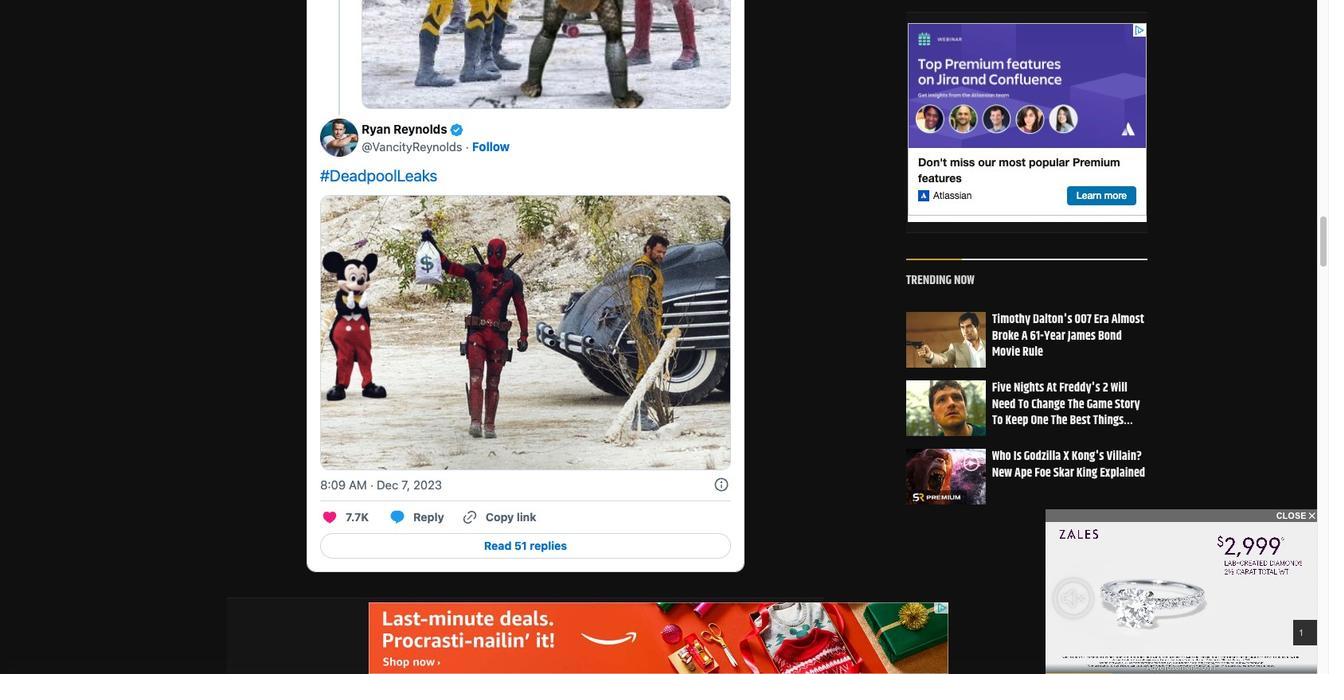 Task type: vqa. For each thing, say whether or not it's contained in the screenshot.
PUBLISHED 3 DAYS AGO
no



Task type: locate. For each thing, give the bounding box(es) containing it.
almost
[[1112, 309, 1145, 329]]

close ✕
[[1277, 511, 1316, 521]]

year
[[1045, 326, 1066, 346]]

king
[[1077, 463, 1098, 483]]

the right is
[[1023, 428, 1039, 448]]

rule
[[1023, 343, 1044, 362]]

$287m
[[1042, 428, 1072, 448]]

to right "need"
[[1018, 395, 1029, 414]]

the right one
[[1051, 411, 1068, 431]]

one
[[1031, 411, 1049, 431]]

who is godzilla x kong's villain? new ape foe skar king explained
[[992, 446, 1146, 483]]

bond
[[1099, 326, 1122, 346]]

five
[[992, 378, 1012, 398]]

trending
[[906, 271, 952, 290]]

is
[[1014, 446, 1022, 466]]

2
[[1103, 378, 1109, 398]]

to
[[1018, 395, 1029, 414], [992, 411, 1003, 431]]

the
[[1068, 395, 1085, 414], [1051, 411, 1068, 431], [1023, 428, 1039, 448]]

trending now
[[906, 271, 975, 290]]

timothy
[[992, 309, 1031, 329]]

x
[[1064, 446, 1070, 466]]

freddy's
[[1060, 378, 1101, 398]]

best
[[1070, 411, 1091, 431]]

close
[[1277, 511, 1307, 521]]

will
[[1111, 378, 1128, 398]]

timothy dalton - james bond 1 image
[[906, 312, 986, 368]]

kong's
[[1072, 446, 1105, 466]]

to left keep
[[992, 411, 1003, 431]]

who
[[992, 446, 1012, 466]]

explained
[[1100, 463, 1146, 483]]

61-
[[1031, 326, 1045, 346]]

era
[[1094, 309, 1110, 329]]

story
[[1115, 395, 1141, 414]]

james
[[1068, 326, 1096, 346]]

who is godzilla x kong's villain? new ape foe skar king explained link
[[992, 446, 1146, 483]]

0:11
[[1202, 663, 1217, 672]]

advertisement region
[[908, 23, 1147, 222], [369, 603, 949, 675], [406, 609, 645, 675]]

timothy dalton's 007 era almost broke a 61-year james bond movie rule
[[992, 309, 1145, 362]]

video player region
[[1046, 523, 1318, 675]]



Task type: describe. For each thing, give the bounding box(es) containing it.
close ✕ button
[[1046, 510, 1318, 523]]

skar-king-and-godzilla-in-godzilla-x-kong-the-new-empire 1 image
[[906, 449, 986, 505]]

foe
[[1035, 463, 1051, 483]]

new
[[992, 463, 1013, 483]]

screenrant logo image
[[913, 493, 960, 501]]

keep
[[1006, 411, 1029, 431]]

at
[[1047, 378, 1057, 398]]

advertisement: 0:11
[[1147, 663, 1217, 672]]

need
[[992, 395, 1016, 414]]

nights
[[1014, 378, 1045, 398]]

now
[[954, 271, 975, 290]]

five nights at freddy's 2 will need to change the game story to keep one the best things about the $287m box office hit
[[992, 378, 1141, 448]]

✕
[[1309, 511, 1316, 521]]

hit
[[1123, 428, 1137, 448]]

box
[[1075, 428, 1092, 448]]

godzilla
[[1024, 446, 1061, 466]]

mike schmidt looking distressed in five nights at freddys movie 1 image
[[906, 380, 986, 436]]

dalton's
[[1033, 309, 1073, 329]]

007
[[1075, 309, 1092, 329]]

about
[[992, 428, 1020, 448]]

change
[[1032, 395, 1066, 414]]

timothy dalton's 007 era almost broke a 61-year james bond movie rule link
[[992, 309, 1145, 362]]

1
[[1299, 628, 1304, 638]]

1 horizontal spatial to
[[1018, 395, 1029, 414]]

the left game
[[1068, 395, 1085, 414]]

skar
[[1054, 463, 1075, 483]]

a
[[1022, 326, 1028, 346]]

game
[[1087, 395, 1113, 414]]

five nights at freddy's 2 will need to change the game story to keep one the best things about the $287m box office hit link
[[992, 378, 1141, 448]]

broke
[[992, 326, 1020, 346]]

movie
[[992, 343, 1021, 362]]

advertisement:
[[1147, 663, 1200, 672]]

villain?
[[1107, 446, 1142, 466]]

ape
[[1015, 463, 1033, 483]]

0 horizontal spatial to
[[992, 411, 1003, 431]]

office
[[1094, 428, 1121, 448]]

things
[[1093, 411, 1124, 431]]



